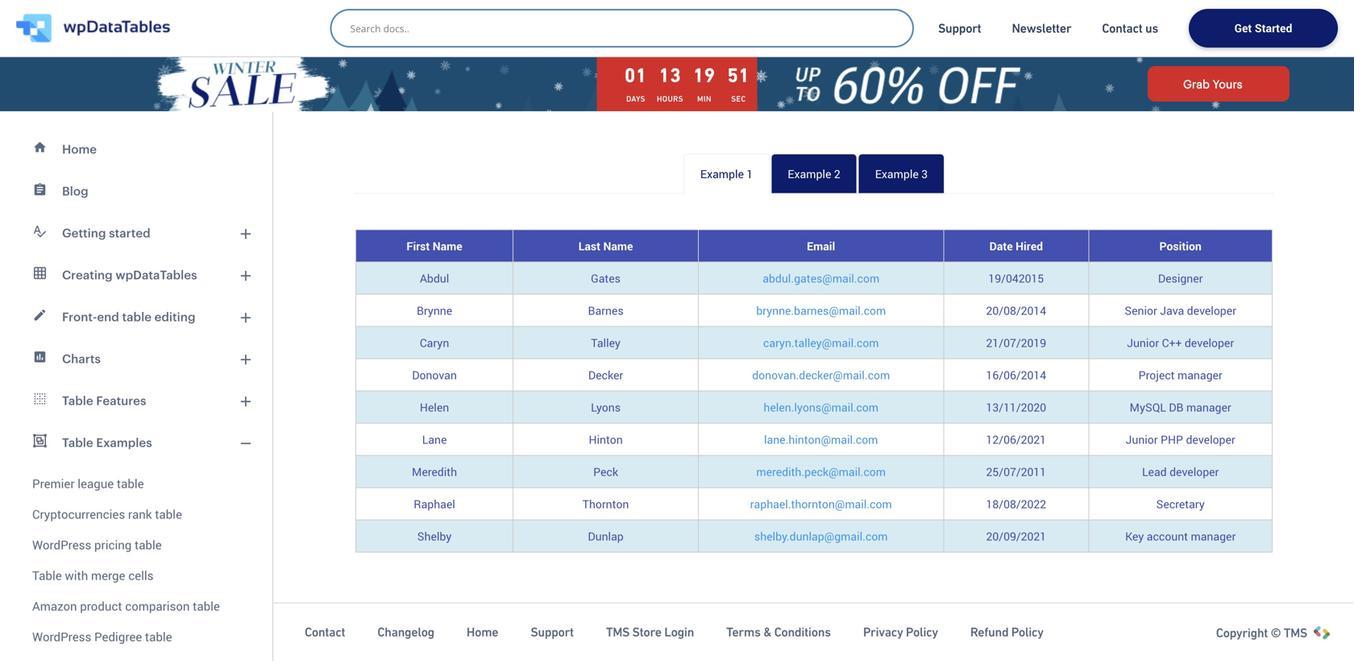 Task type: vqa. For each thing, say whether or not it's contained in the screenshot.
cells
yes



Task type: describe. For each thing, give the bounding box(es) containing it.
creating wpdatatables
[[62, 268, 197, 282]]

min
[[698, 94, 712, 104]]

table right comparison
[[193, 598, 220, 615]]

brynne
[[417, 303, 453, 318]]

lane.hinton@mail.com
[[764, 432, 879, 447]]

developer down junior php developer
[[1170, 464, 1220, 479]]

meredith
[[412, 464, 457, 479]]

started
[[109, 226, 151, 240]]

position
[[1160, 238, 1202, 254]]

refund
[[971, 625, 1009, 640]]

abdul.gates@mail.com
[[763, 271, 880, 286]]

1 vertical spatial support link
[[531, 624, 574, 640]]

21/07/2019
[[987, 335, 1047, 350]]

front-end table editing link
[[10, 296, 263, 338]]

editing
[[155, 310, 196, 324]]

talley
[[591, 335, 621, 350]]

table features link
[[10, 380, 263, 422]]

premier
[[32, 475, 75, 492]]

first name
[[407, 238, 463, 254]]

shelby.dunlap@gmail.com
[[755, 529, 888, 544]]

developer for junior php developer
[[1187, 432, 1236, 447]]

lead developer
[[1143, 464, 1220, 479]]

account
[[1147, 529, 1189, 544]]

peck
[[594, 464, 619, 479]]

name for last name
[[604, 238, 633, 254]]

grab
[[1184, 77, 1210, 90]]

1 vertical spatial home link
[[467, 624, 499, 640]]

employee tables by wpdatatables
[[363, 69, 603, 87]]

brynne.barnes@mail.com
[[757, 303, 886, 318]]

features
[[96, 394, 146, 408]]

table examples
[[62, 435, 152, 450]]

product
[[80, 598, 122, 615]]

13
[[659, 64, 682, 86]]

1 vertical spatial support
[[531, 625, 574, 640]]

login
[[665, 625, 694, 640]]

1 horizontal spatial support link
[[939, 20, 982, 36]]

blog link
[[10, 170, 263, 212]]

front-
[[62, 310, 97, 324]]

table for front-end table editing
[[122, 310, 152, 324]]

helen
[[420, 400, 449, 415]]

c++
[[1163, 335, 1183, 350]]

terms & conditions link
[[727, 624, 831, 640]]

&
[[764, 625, 772, 640]]

hours
[[657, 94, 684, 104]]

amazon
[[32, 598, 77, 615]]

changelog link
[[378, 624, 435, 640]]

abdul
[[420, 271, 449, 286]]

started
[[1255, 20, 1293, 36]]

yours
[[1213, 77, 1243, 90]]

table examples link
[[10, 422, 263, 464]]

table for cryptocurrencies rank table
[[155, 506, 182, 523]]

table for wordpress pedigree table
[[145, 629, 172, 645]]

Search input search field
[[350, 17, 902, 40]]

employee
[[363, 69, 432, 87]]

table for wordpress pricing table
[[135, 537, 162, 553]]

front-end table editing
[[62, 310, 196, 324]]

end
[[97, 310, 119, 324]]

getting started
[[62, 226, 151, 240]]

name for first name
[[433, 238, 463, 254]]

1 horizontal spatial tms
[[1284, 626, 1308, 640]]

table with merge cells link
[[10, 560, 263, 591]]

01
[[625, 64, 647, 86]]

donovan
[[412, 367, 457, 383]]

lane
[[422, 432, 447, 447]]

terms
[[727, 625, 761, 640]]

cryptocurrencies rank table
[[32, 506, 182, 523]]

16/06/2014
[[987, 367, 1047, 383]]

example for example 3
[[876, 166, 919, 181]]

contact for contact
[[305, 625, 345, 640]]

19
[[693, 64, 716, 86]]

last name
[[579, 238, 633, 254]]

0 vertical spatial home
[[62, 142, 97, 156]]

us
[[1146, 21, 1159, 35]]

java
[[1161, 303, 1185, 318]]

raphael.thornton@mail.com
[[751, 496, 892, 512]]

rank
[[128, 506, 152, 523]]

wordpress pedigree table link
[[10, 622, 263, 652]]

developer for senior java developer
[[1188, 303, 1237, 318]]

example 1 link
[[684, 154, 770, 194]]

example 3 link
[[859, 154, 945, 194]]

cells
[[128, 567, 154, 584]]

0 vertical spatial home link
[[10, 128, 263, 170]]

blog
[[62, 184, 88, 198]]

creating
[[62, 268, 113, 282]]

brynne.barnes@mail.com link
[[757, 303, 886, 318]]

wpdatatables - tables and charts manager wordpress plugin image
[[16, 14, 170, 43]]

conditions
[[775, 625, 831, 640]]

days
[[627, 94, 646, 104]]

contact link
[[305, 624, 345, 640]]

key account manager
[[1126, 529, 1236, 544]]

19/042015
[[989, 271, 1045, 286]]

pedigree
[[94, 629, 142, 645]]



Task type: locate. For each thing, give the bounding box(es) containing it.
example
[[701, 166, 744, 181], [788, 166, 832, 181], [876, 166, 919, 181]]

manager right db
[[1187, 400, 1232, 415]]

1 horizontal spatial home link
[[467, 624, 499, 640]]

developer right php at right
[[1187, 432, 1236, 447]]

example inside example 3 link
[[876, 166, 919, 181]]

manager up 'mysql db manager'
[[1178, 367, 1223, 383]]

lane.hinton@mail.com link
[[764, 432, 879, 447]]

example inside example 2 link
[[788, 166, 832, 181]]

example left 2
[[788, 166, 832, 181]]

shelby.dunlap@gmail.com link
[[755, 529, 888, 544]]

manager for db
[[1187, 400, 1232, 415]]

table right the 'end'
[[122, 310, 152, 324]]

hinton
[[589, 432, 623, 447]]

12/06/2021
[[987, 432, 1047, 447]]

db
[[1170, 400, 1184, 415]]

wordpress for wordpress pricing table
[[32, 537, 91, 553]]

manager for account
[[1192, 529, 1236, 544]]

wordpress for wordpress pedigree table
[[32, 629, 91, 645]]

1 vertical spatial table
[[62, 435, 93, 450]]

0 horizontal spatial policy
[[906, 625, 939, 640]]

contact for contact us
[[1103, 21, 1143, 35]]

table up "cryptocurrencies rank table" link
[[117, 475, 144, 492]]

example 1
[[701, 166, 753, 181]]

20/09/2021
[[987, 529, 1047, 544]]

senior java developer
[[1125, 303, 1237, 318]]

helen.lyons@mail.com link
[[764, 400, 879, 415]]

home link right 'changelog'
[[467, 624, 499, 640]]

pricing
[[94, 537, 132, 553]]

table for table examples
[[62, 435, 93, 450]]

1 horizontal spatial home
[[467, 625, 499, 640]]

examples
[[96, 435, 152, 450]]

newsletter
[[1012, 21, 1072, 35]]

premier league table
[[32, 475, 144, 492]]

0 horizontal spatial example
[[701, 166, 744, 181]]

junior
[[1128, 335, 1160, 350], [1126, 432, 1158, 447]]

tms store login
[[606, 625, 694, 640]]

1 horizontal spatial contact
[[1103, 21, 1143, 35]]

0 horizontal spatial tms
[[606, 625, 630, 640]]

wpdatatables right by
[[504, 69, 603, 87]]

privacy
[[864, 625, 904, 640]]

Search form search field
[[350, 17, 902, 40]]

1 vertical spatial home
[[467, 625, 499, 640]]

table down comparison
[[145, 629, 172, 645]]

home link up blog
[[10, 128, 263, 170]]

cryptocurrencies
[[32, 506, 125, 523]]

51
[[728, 64, 750, 86]]

with
[[65, 567, 88, 584]]

0 horizontal spatial home link
[[10, 128, 263, 170]]

policy for refund policy
[[1012, 625, 1044, 640]]

refund policy link
[[971, 624, 1044, 640]]

1 vertical spatial manager
[[1187, 400, 1232, 415]]

helen.lyons@mail.com
[[764, 400, 879, 415]]

refund policy
[[971, 625, 1044, 640]]

date
[[990, 238, 1013, 254]]

premier league table link
[[10, 464, 263, 499]]

0 vertical spatial support
[[939, 21, 982, 35]]

raphael.thornton@mail.com link
[[751, 496, 892, 512]]

2 example from the left
[[788, 166, 832, 181]]

2 policy from the left
[[1012, 625, 1044, 640]]

1 example from the left
[[701, 166, 744, 181]]

1 vertical spatial contact
[[305, 625, 345, 640]]

charts
[[62, 352, 101, 366]]

2 name from the left
[[604, 238, 633, 254]]

1 vertical spatial junior
[[1126, 432, 1158, 447]]

0 horizontal spatial home
[[62, 142, 97, 156]]

senior
[[1125, 303, 1158, 318]]

dunlap
[[588, 529, 624, 544]]

developer right "java"
[[1188, 303, 1237, 318]]

terms & conditions
[[727, 625, 831, 640]]

example 3
[[876, 166, 928, 181]]

table right rank
[[155, 506, 182, 523]]

privacy policy
[[864, 625, 939, 640]]

table up premier league table
[[62, 435, 93, 450]]

wpdatatables inside creating wpdatatables link
[[116, 268, 197, 282]]

contact us link
[[1103, 20, 1159, 36]]

0 vertical spatial contact
[[1103, 21, 1143, 35]]

example for example 1
[[701, 166, 744, 181]]

25/07/2011
[[987, 464, 1047, 479]]

home link
[[10, 128, 263, 170], [467, 624, 499, 640]]

example left the 1
[[701, 166, 744, 181]]

support
[[939, 21, 982, 35], [531, 625, 574, 640]]

name right "first"
[[433, 238, 463, 254]]

policy right refund
[[1012, 625, 1044, 640]]

tms left store
[[606, 625, 630, 640]]

0 horizontal spatial name
[[433, 238, 463, 254]]

0 vertical spatial support link
[[939, 20, 982, 36]]

grab yours link
[[1148, 66, 1290, 102]]

date hired
[[990, 238, 1044, 254]]

comparison
[[125, 598, 190, 615]]

caryn.talley@mail.com link
[[764, 335, 879, 350]]

junior left c++ on the right bottom of page
[[1128, 335, 1160, 350]]

hired
[[1016, 238, 1044, 254]]

copyright
[[1217, 626, 1269, 640]]

0 horizontal spatial contact
[[305, 625, 345, 640]]

junior php developer
[[1126, 432, 1236, 447]]

privacy policy link
[[864, 624, 939, 640]]

2 vertical spatial table
[[32, 567, 62, 584]]

junior c++ developer
[[1128, 335, 1235, 350]]

junior left php at right
[[1126, 432, 1158, 447]]

wordpress up with
[[32, 537, 91, 553]]

1
[[747, 166, 753, 181]]

0 vertical spatial wpdatatables
[[504, 69, 603, 87]]

first
[[407, 238, 430, 254]]

table left with
[[32, 567, 62, 584]]

wordpress pricing table
[[32, 537, 162, 553]]

amazon product comparison table link
[[10, 591, 263, 622]]

table with merge cells
[[32, 567, 154, 584]]

junior for junior c++ developer
[[1128, 335, 1160, 350]]

0 horizontal spatial wpdatatables
[[116, 268, 197, 282]]

©
[[1271, 626, 1282, 640]]

wordpress down the 'amazon'
[[32, 629, 91, 645]]

thornton
[[583, 496, 629, 512]]

php
[[1161, 432, 1184, 447]]

0 vertical spatial wordpress
[[32, 537, 91, 553]]

wordpress
[[32, 537, 91, 553], [32, 629, 91, 645]]

13/11/2020
[[987, 400, 1047, 415]]

table for premier league table
[[117, 475, 144, 492]]

newsletter link
[[1012, 20, 1072, 36]]

1 policy from the left
[[906, 625, 939, 640]]

1 wordpress from the top
[[32, 537, 91, 553]]

home right 'changelog'
[[467, 625, 499, 640]]

tables
[[436, 69, 479, 87]]

table down charts
[[62, 394, 93, 408]]

3 example from the left
[[876, 166, 919, 181]]

table up cells
[[135, 537, 162, 553]]

2
[[835, 166, 841, 181]]

developer for junior c++ developer
[[1185, 335, 1235, 350]]

0 horizontal spatial support
[[531, 625, 574, 640]]

1 horizontal spatial wpdatatables
[[504, 69, 603, 87]]

0 horizontal spatial support link
[[531, 624, 574, 640]]

example for example 2
[[788, 166, 832, 181]]

abdul.gates@mail.com link
[[763, 271, 880, 286]]

example left 3
[[876, 166, 919, 181]]

developer
[[1188, 303, 1237, 318], [1185, 335, 1235, 350], [1187, 432, 1236, 447], [1170, 464, 1220, 479]]

name right last
[[604, 238, 633, 254]]

raphael
[[414, 496, 455, 512]]

table for table features
[[62, 394, 93, 408]]

meredith.peck@mail.com
[[757, 464, 886, 479]]

1 horizontal spatial support
[[939, 21, 982, 35]]

wpdatatables up editing
[[116, 268, 197, 282]]

home up blog
[[62, 142, 97, 156]]

1 vertical spatial wordpress
[[32, 629, 91, 645]]

manager right account
[[1192, 529, 1236, 544]]

example 2
[[788, 166, 841, 181]]

1 vertical spatial wpdatatables
[[116, 268, 197, 282]]

merge
[[91, 567, 125, 584]]

lead
[[1143, 464, 1167, 479]]

0 vertical spatial junior
[[1128, 335, 1160, 350]]

1 horizontal spatial example
[[788, 166, 832, 181]]

get started
[[1235, 20, 1293, 36]]

2 horizontal spatial example
[[876, 166, 919, 181]]

table for table with merge cells
[[32, 567, 62, 584]]

last
[[579, 238, 601, 254]]

2 wordpress from the top
[[32, 629, 91, 645]]

0 vertical spatial table
[[62, 394, 93, 408]]

3
[[922, 166, 928, 181]]

sec
[[732, 94, 746, 104]]

policy for privacy policy
[[906, 625, 939, 640]]

2 vertical spatial manager
[[1192, 529, 1236, 544]]

1 horizontal spatial name
[[604, 238, 633, 254]]

tms right ©
[[1284, 626, 1308, 640]]

junior for junior php developer
[[1126, 432, 1158, 447]]

1 name from the left
[[433, 238, 463, 254]]

mysql
[[1130, 400, 1167, 415]]

meredith.peck@mail.com link
[[757, 464, 886, 479]]

caryn.talley@mail.com
[[764, 335, 879, 350]]

example inside example 1 link
[[701, 166, 744, 181]]

league
[[78, 475, 114, 492]]

wordpress pricing table link
[[10, 530, 263, 560]]

1 horizontal spatial policy
[[1012, 625, 1044, 640]]

0 vertical spatial manager
[[1178, 367, 1223, 383]]

policy right "privacy"
[[906, 625, 939, 640]]

developer right c++ on the right bottom of page
[[1185, 335, 1235, 350]]

manager
[[1178, 367, 1223, 383], [1187, 400, 1232, 415], [1192, 529, 1236, 544]]



